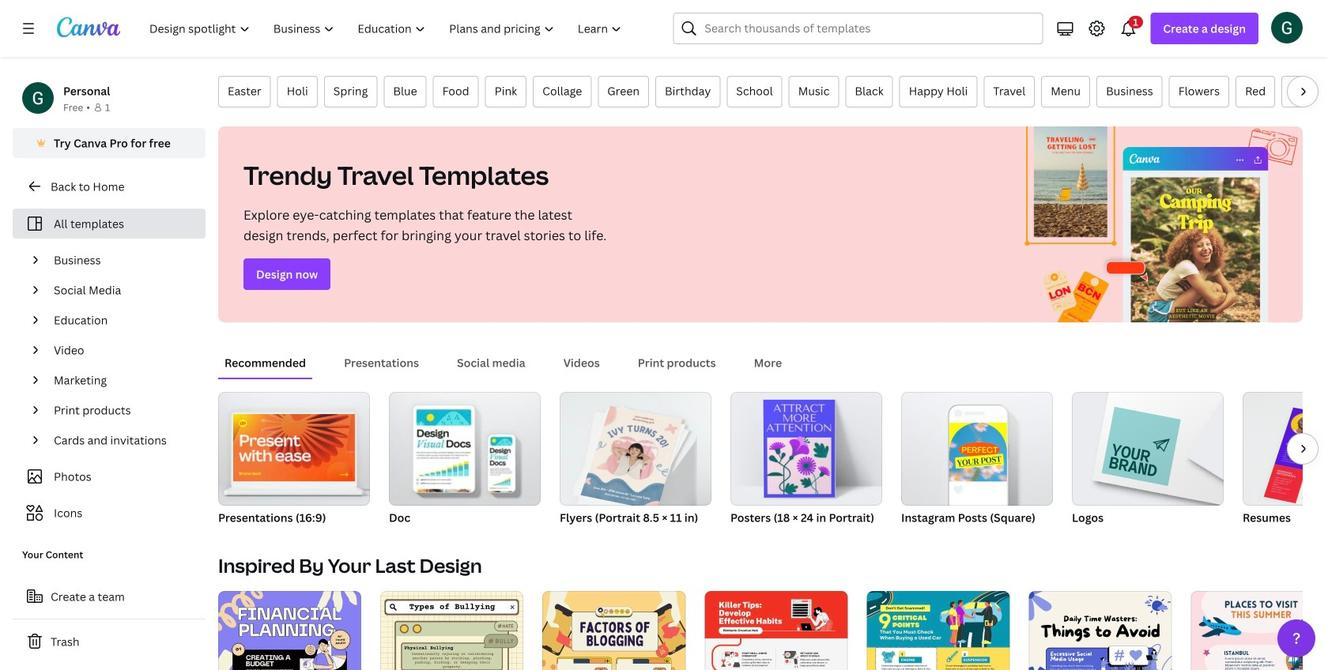 Task type: vqa. For each thing, say whether or not it's contained in the screenshot.
the colorful illustrative buy a used car tips infographic poster "Image"
yes



Task type: locate. For each thing, give the bounding box(es) containing it.
doc image
[[389, 392, 541, 506], [389, 392, 541, 506]]

greg robinson image
[[1271, 12, 1303, 43]]

logo image
[[1072, 392, 1224, 506], [1102, 407, 1181, 486]]

yellow organic factors of blogging poster image
[[542, 591, 686, 670]]

instagram post (square) image
[[901, 392, 1053, 506], [949, 423, 1007, 482]]

trendy travel templates image
[[1009, 126, 1303, 323]]

None search field
[[673, 13, 1043, 44]]

presentation (16:9) image
[[218, 392, 370, 506], [233, 414, 355, 481]]

flyer (portrait 8.5 × 11 in) image
[[560, 392, 711, 506], [581, 406, 682, 511]]

top level navigation element
[[139, 13, 635, 44]]

colorful illustrative summer travel infographic poster image
[[1191, 591, 1328, 670]]

poster (18 × 24 in portrait) image
[[730, 392, 882, 506], [763, 400, 835, 498]]

white purple illustrative things to avoid poster image
[[1029, 591, 1172, 670]]

purple cream illustrative financial planning poster image
[[218, 591, 361, 670]]

red and white productive habits self-improvement infographic poster image
[[705, 591, 848, 670]]

green and brown ui frame style types of bullying poster image
[[380, 591, 523, 670]]

Search search field
[[705, 13, 1033, 43]]



Task type: describe. For each thing, give the bounding box(es) containing it.
resume image
[[1243, 392, 1328, 506]]

colorful illustrative buy a used car tips infographic poster image
[[867, 591, 1010, 670]]



